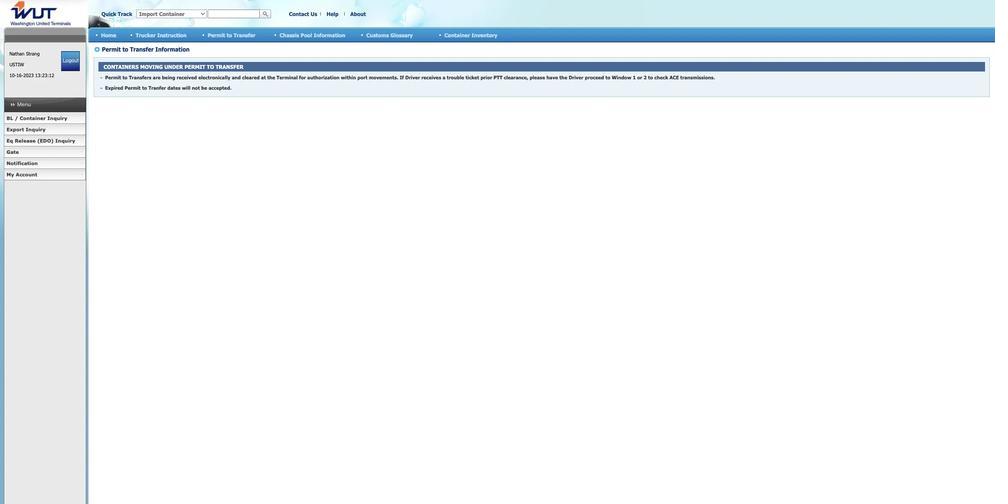 Task type: vqa. For each thing, say whether or not it's contained in the screenshot.
BL / Container Inquiry
yes



Task type: describe. For each thing, give the bounding box(es) containing it.
chassis
[[280, 32, 299, 38]]

chassis pool information
[[280, 32, 345, 38]]

instruction
[[157, 32, 187, 38]]

container inventory
[[444, 32, 497, 38]]

strang
[[26, 51, 40, 56]]

eq release (edo) inquiry
[[7, 138, 75, 144]]

10-
[[9, 72, 16, 78]]

contact
[[289, 11, 309, 17]]

bl / container inquiry
[[7, 115, 67, 121]]

container inside "link"
[[20, 115, 46, 121]]

ustiw
[[9, 62, 24, 67]]

help
[[327, 11, 339, 17]]

bl / container inquiry link
[[4, 113, 86, 124]]

inquiry for container
[[47, 115, 67, 121]]

pool
[[301, 32, 312, 38]]

trucker
[[136, 32, 156, 38]]

transfer
[[234, 32, 255, 38]]

glossary
[[390, 32, 413, 38]]

eq
[[7, 138, 13, 144]]

my account
[[7, 172, 37, 177]]

about
[[350, 11, 366, 17]]

nathan strang
[[9, 51, 40, 56]]

release
[[15, 138, 36, 144]]

my account link
[[4, 169, 86, 180]]

my
[[7, 172, 14, 177]]



Task type: locate. For each thing, give the bounding box(es) containing it.
to
[[227, 32, 232, 38]]

login image
[[61, 51, 80, 71]]

eq release (edo) inquiry link
[[4, 135, 86, 147]]

notification
[[7, 160, 38, 166]]

container left inventory
[[444, 32, 470, 38]]

None text field
[[208, 10, 260, 18]]

inquiry
[[47, 115, 67, 121], [26, 127, 46, 132], [55, 138, 75, 144]]

us
[[311, 11, 317, 17]]

0 vertical spatial inquiry
[[47, 115, 67, 121]]

contact us link
[[289, 11, 317, 17]]

customs glossary
[[366, 32, 413, 38]]

inquiry inside eq release (edo) inquiry link
[[55, 138, 75, 144]]

inquiry down bl / container inquiry
[[26, 127, 46, 132]]

0 vertical spatial container
[[444, 32, 470, 38]]

2023
[[23, 72, 34, 78]]

inquiry inside bl / container inquiry "link"
[[47, 115, 67, 121]]

16-
[[16, 72, 23, 78]]

customs
[[366, 32, 389, 38]]

gate link
[[4, 147, 86, 158]]

inquiry right (edo) on the top left of the page
[[55, 138, 75, 144]]

track
[[118, 11, 132, 17]]

help link
[[327, 11, 339, 17]]

/
[[15, 115, 18, 121]]

quick track
[[101, 11, 132, 17]]

quick
[[101, 11, 116, 17]]

1 vertical spatial container
[[20, 115, 46, 121]]

export inquiry link
[[4, 124, 86, 135]]

1 vertical spatial inquiry
[[26, 127, 46, 132]]

(edo)
[[37, 138, 54, 144]]

export
[[7, 127, 24, 132]]

export inquiry
[[7, 127, 46, 132]]

permit to transfer
[[208, 32, 255, 38]]

1 horizontal spatial container
[[444, 32, 470, 38]]

notification link
[[4, 158, 86, 169]]

contact us
[[289, 11, 317, 17]]

information
[[314, 32, 345, 38]]

container up export inquiry
[[20, 115, 46, 121]]

about link
[[350, 11, 366, 17]]

10-16-2023 13:23:12
[[9, 72, 54, 78]]

inquiry inside export inquiry link
[[26, 127, 46, 132]]

nathan
[[9, 51, 24, 56]]

inquiry up export inquiry link
[[47, 115, 67, 121]]

13:23:12
[[35, 72, 54, 78]]

bl
[[7, 115, 13, 121]]

gate
[[7, 149, 19, 155]]

permit
[[208, 32, 225, 38]]

inquiry for (edo)
[[55, 138, 75, 144]]

0 horizontal spatial container
[[20, 115, 46, 121]]

inventory
[[471, 32, 497, 38]]

home
[[101, 32, 116, 38]]

container
[[444, 32, 470, 38], [20, 115, 46, 121]]

trucker instruction
[[136, 32, 187, 38]]

2 vertical spatial inquiry
[[55, 138, 75, 144]]

account
[[16, 172, 37, 177]]



